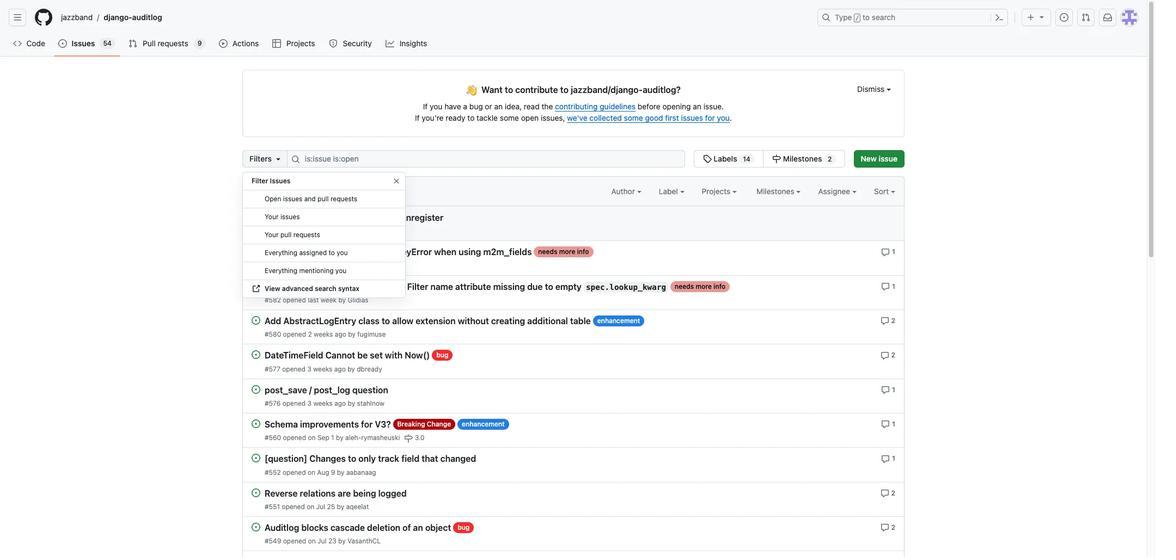 Task type: describe. For each thing, give the bounding box(es) containing it.
[admin]
[[372, 282, 405, 292]]

0 horizontal spatial if
[[415, 113, 420, 123]]

contributing
[[555, 102, 598, 111]]

stahlnow link
[[357, 400, 385, 408]]

type
[[835, 13, 852, 22]]

set
[[370, 351, 383, 361]]

👋 want to contribute to jazzband/django-auditlog?
[[466, 83, 681, 97]]

everything for everything mentioning you
[[265, 267, 298, 275]]

inconsistency?]
[[305, 282, 370, 292]]

you down issue.
[[717, 113, 730, 123]]

opened down everything assigned to you
[[283, 262, 306, 270]]

open issue element for auditlog blocks cascade deletion of an object
[[252, 523, 260, 532]]

#585
[[265, 262, 281, 270]]

open issue element for add abstractlogentry class to allow extension without creating additional table
[[252, 316, 260, 325]]

3 2 link from the top
[[881, 488, 896, 498]]

1 vertical spatial jul
[[318, 538, 327, 546]]

by left aleh-
[[336, 434, 344, 443]]

195
[[317, 187, 329, 196]]

milestones for milestones
[[757, 187, 797, 196]]

[possible
[[265, 282, 303, 292]]

schema improvements for v3?
[[265, 420, 391, 430]]

auditlog?
[[643, 85, 681, 95]]

stahlnow
[[357, 400, 385, 408]]

post_save / post_log question #576             opened 3 weeks ago by stahlnow
[[265, 386, 388, 408]]

milestones button
[[757, 186, 801, 197]]

needs more info link for logentry.changes_str fails with keyerror when using m2m_fields
[[534, 247, 594, 258]]

author
[[612, 187, 637, 196]]

you up "#585             opened last week by moises-perez-tfs"
[[337, 249, 348, 257]]

info for [possible inconsistency?] [admin] filter name attribute missing due to empty
[[714, 283, 726, 291]]

opened down datetimefield
[[282, 365, 306, 374]]

spec.lookup_kwarg
[[586, 283, 667, 292]]

opened up datetimefield
[[283, 331, 306, 339]]

needs more info for [possible inconsistency?] [admin] filter name attribute missing due to empty
[[675, 283, 726, 291]]

creating
[[491, 317, 525, 327]]

comment image for [question] changes to only track field that changed
[[882, 455, 890, 464]]

and
[[304, 195, 316, 203]]

post_save
[[265, 386, 307, 396]]

aqeelat link
[[346, 503, 369, 512]]

1 horizontal spatial triangle down image
[[1038, 13, 1047, 21]]

last for [possible inconsistency?] [admin] filter name attribute missing due to empty
[[308, 296, 319, 305]]

homepage image
[[35, 9, 52, 26]]

54 for 54 open
[[265, 187, 274, 196]]

opened inside [question] changes to only track field that changed #552             opened on aug 9 by aabanaag
[[283, 469, 306, 477]]

0 vertical spatial requests
[[158, 39, 188, 48]]

post_save / post_log question link
[[265, 386, 388, 396]]

assigned
[[299, 249, 327, 257]]

#576
[[265, 400, 281, 408]]

2 for auditlog blocks cascade deletion of an object 2 link
[[892, 524, 896, 532]]

bug for datetimefield cannot be set with now()
[[437, 352, 449, 360]]

projects inside 'popup button'
[[702, 187, 733, 196]]

vasanthcl
[[348, 538, 381, 546]]

your for your pull requests
[[265, 231, 279, 239]]

datetimefield cannot be set with now() link
[[265, 351, 430, 361]]

1 link for logentry.changes_str fails with keyerror when using m2m_fields
[[882, 281, 896, 291]]

aqeelat
[[346, 503, 369, 512]]

good
[[645, 113, 663, 123]]

open issue image for auditlog blocks cascade deletion of an object
[[252, 524, 260, 532]]

insights
[[400, 39, 427, 48]]

actions
[[233, 39, 259, 48]]

git pull request image
[[129, 39, 137, 48]]

view advanced search syntax
[[265, 285, 360, 293]]

opened inside dynamic cross-instance register/unregister #586             opened 4 days ago
[[283, 227, 306, 236]]

needs for [possible inconsistency?] [admin] filter name attribute missing due to empty
[[675, 283, 694, 291]]

auditlog blocks cascade deletion of an object
[[265, 524, 451, 534]]

open issue element for reverse relations are being logged
[[252, 488, 260, 498]]

54 for 54
[[103, 39, 112, 47]]

relations
[[300, 489, 336, 499]]

git pull request image
[[1082, 13, 1091, 22]]

collected
[[590, 113, 622, 123]]

comment image for 1 link for logentry.changes_str fails with keyerror when using m2m_fields
[[882, 283, 890, 291]]

breaking change
[[398, 421, 451, 429]]

you're
[[422, 113, 444, 123]]

your issues link
[[243, 209, 405, 227]]

mentioning
[[299, 267, 334, 275]]

jul inside reverse relations are being logged #551             opened on jul 25 by aqeelat
[[316, 503, 325, 512]]

open issue element for [possible inconsistency?] [admin] filter name attribute missing due to empty
[[252, 281, 260, 291]]

to right due
[[545, 282, 554, 292]]

1 horizontal spatial filter
[[407, 282, 428, 292]]

comment image for 1 link related to needs more info
[[882, 248, 890, 257]]

0 vertical spatial issue opened image
[[58, 39, 67, 48]]

if you have a bug or an idea, read the contributing guidelines before opening an issue. if you're ready to tackle some open issues, we've collected some good first issues for you .
[[415, 102, 732, 123]]

bug link for auditlog blocks cascade deletion of an object
[[453, 523, 474, 534]]

Issues search field
[[287, 150, 685, 168]]

2 for 2nd 2 link from the bottom
[[892, 490, 896, 498]]

django-
[[104, 13, 132, 22]]

0 vertical spatial search
[[872, 13, 896, 22]]

#549
[[265, 538, 281, 546]]

1 horizontal spatial pull
[[318, 195, 329, 203]]

open issue image for add abstractlogentry class to allow extension without creating additional table
[[252, 317, 260, 325]]

#582
[[265, 296, 281, 305]]

notifications image
[[1104, 13, 1113, 22]]

link external image
[[252, 285, 260, 294]]

bug for auditlog blocks cascade deletion of an object
[[458, 524, 470, 532]]

of
[[403, 524, 411, 534]]

advanced
[[282, 285, 313, 293]]

#580             opened 2 weeks ago by fugimuse
[[265, 331, 386, 339]]

issues,
[[541, 113, 565, 123]]

25
[[327, 503, 335, 512]]

code link
[[9, 35, 50, 52]]

security link
[[325, 35, 377, 52]]

by left moises-
[[339, 262, 346, 270]]

54 open link
[[252, 186, 296, 197]]

1 vertical spatial issues
[[270, 177, 291, 185]]

changed
[[441, 455, 476, 465]]

contributing guidelines link
[[555, 102, 636, 111]]

view
[[265, 285, 280, 293]]

due
[[527, 282, 543, 292]]

issues for open issues and pull requests
[[283, 195, 303, 203]]

first
[[666, 113, 679, 123]]

1 vertical spatial for
[[361, 420, 373, 430]]

1 horizontal spatial enhancement
[[598, 317, 640, 325]]

question
[[353, 386, 388, 396]]

1 vertical spatial enhancement
[[462, 421, 505, 429]]

2 some from the left
[[624, 113, 643, 123]]

14
[[743, 155, 751, 163]]

tag image
[[703, 155, 712, 163]]

#582             opened last week by glidias
[[265, 296, 369, 305]]

needs for logentry.changes_str fails with keyerror when using m2m_fields
[[539, 248, 558, 256]]

the
[[542, 102, 553, 111]]

auditlog blocks cascade deletion of an object link
[[265, 524, 451, 534]]

to inside if you have a bug or an idea, read the contributing guidelines before opening an issue. if you're ready to tackle some open issues, we've collected some good first issues for you .
[[468, 113, 475, 123]]

aabanaag link
[[346, 469, 376, 477]]

idea,
[[505, 102, 522, 111]]

1 3 from the top
[[307, 365, 311, 374]]

projects link
[[268, 35, 320, 52]]

on inside reverse relations are being logged #551             opened on jul 25 by aqeelat
[[307, 503, 315, 512]]

actions link
[[214, 35, 264, 52]]

1 for post_save / post_log question
[[893, 386, 896, 394]]

view advanced search syntax link
[[243, 281, 405, 299]]

when
[[434, 248, 457, 258]]

opened down auditlog
[[283, 538, 306, 546]]

/ for jazzband
[[97, 13, 99, 22]]

cascade
[[331, 524, 365, 534]]

everything assigned to you
[[265, 249, 348, 257]]

weeks for abstractlogentry
[[314, 331, 333, 339]]

plus image
[[1027, 13, 1036, 22]]

open issue element for schema improvements for v3?
[[252, 419, 260, 429]]

0 vertical spatial filter
[[252, 177, 268, 185]]

3 inside post_save / post_log question #576             opened 3 weeks ago by stahlnow
[[308, 400, 312, 408]]

jazzband link
[[57, 9, 97, 26]]

sort button
[[875, 186, 896, 197]]

moises-perez-tfs link
[[348, 262, 401, 270]]

read
[[524, 102, 540, 111]]

2 horizontal spatial an
[[693, 102, 702, 111]]

assignee button
[[819, 186, 857, 197]]

ago down cannot
[[334, 365, 346, 374]]

dbready
[[357, 365, 382, 374]]

dismiss
[[858, 84, 887, 94]]

opened down advanced
[[283, 296, 306, 305]]

jazzband/django-
[[571, 85, 643, 95]]

1 vertical spatial pull
[[281, 231, 292, 239]]

your pull requests link
[[243, 227, 405, 245]]

1 link for breaking change
[[882, 419, 896, 429]]

author button
[[612, 186, 642, 197]]

add abstractlogentry class to allow extension without creating additional table
[[265, 317, 591, 327]]

register/unregister
[[367, 213, 444, 223]]

to right the type
[[863, 13, 870, 22]]

issue opened image
[[1060, 13, 1069, 22]]

open issue image for [question] changes to only track field that changed
[[252, 455, 260, 463]]

needs more info link for [possible inconsistency?] [admin] filter name attribute missing due to empty
[[671, 281, 730, 292]]

code
[[26, 39, 45, 48]]

needs more info for logentry.changes_str fails with keyerror when using m2m_fields
[[539, 248, 589, 256]]

1 some from the left
[[500, 113, 519, 123]]

to up contributing in the top of the page
[[561, 85, 569, 95]]

list containing jazzband
[[57, 9, 811, 26]]

on inside [question] changes to only track field that changed #552             opened on aug 9 by aabanaag
[[308, 469, 315, 477]]

opened down schema
[[283, 434, 306, 443]]

Search all issues text field
[[287, 150, 685, 168]]

opened inside reverse relations are being logged #551             opened on jul 25 by aqeelat
[[282, 503, 305, 512]]

comment image for 2 link corresponding to datetimefield cannot be set with now()
[[881, 352, 890, 360]]

2 for 2 link corresponding to datetimefield cannot be set with now()
[[892, 352, 896, 360]]

aabanaag
[[346, 469, 376, 477]]

0 horizontal spatial search
[[315, 285, 337, 293]]

none search field containing filters
[[242, 150, 845, 307]]

/ for type
[[856, 14, 860, 22]]



Task type: locate. For each thing, give the bounding box(es) containing it.
pull right "and"
[[318, 195, 329, 203]]

open issue image left add
[[252, 317, 260, 325]]

/ left post_log
[[309, 386, 312, 396]]

1 vertical spatial bug
[[437, 352, 449, 360]]

#580
[[265, 331, 281, 339]]

2 1 link from the top
[[882, 281, 896, 291]]

1 vertical spatial 3
[[308, 400, 312, 408]]

1 for logentry.changes_str fails with keyerror when using m2m_fields
[[893, 248, 896, 256]]

labels
[[714, 154, 738, 163]]

/ inside post_save / post_log question #576             opened 3 weeks ago by stahlnow
[[309, 386, 312, 396]]

list
[[57, 9, 811, 26]]

0 vertical spatial milestones
[[783, 154, 822, 163]]

2 comment image from the top
[[882, 455, 890, 464]]

your up #586
[[265, 213, 279, 221]]

logentry.changes_str fails with keyerror when using m2m_fields
[[265, 248, 532, 258]]

ago inside post_save / post_log question #576             opened 3 weeks ago by stahlnow
[[335, 400, 346, 408]]

fails
[[357, 248, 374, 258]]

issues down opening
[[681, 113, 703, 123]]

enhancement link up changed on the bottom
[[458, 419, 509, 430]]

an left issue.
[[693, 102, 702, 111]]

8 open issue element from the top
[[252, 523, 260, 532]]

0 vertical spatial enhancement link
[[593, 316, 645, 327]]

0 horizontal spatial more
[[559, 248, 576, 256]]

schema improvements for v3? link
[[265, 420, 391, 430]]

some
[[500, 113, 519, 123], [624, 113, 643, 123]]

jul left 23
[[318, 538, 327, 546]]

class
[[359, 317, 380, 327]]

0 vertical spatial 9
[[198, 39, 202, 47]]

vasanthcl link
[[348, 538, 381, 546]]

comment image
[[882, 248, 890, 257], [882, 283, 890, 291], [881, 317, 890, 326], [881, 352, 890, 360], [882, 386, 890, 395], [881, 490, 890, 498], [881, 524, 890, 533]]

search image
[[291, 155, 300, 164]]

track
[[378, 455, 399, 465]]

issue opened image
[[58, 39, 67, 48], [252, 187, 260, 196]]

open issue image for schema improvements for v3?
[[252, 420, 260, 429]]

dynamic cross-instance register/unregister #586             opened 4 days ago
[[265, 213, 444, 236]]

you
[[430, 102, 443, 111], [717, 113, 730, 123], [337, 249, 348, 257], [336, 267, 347, 275]]

2 open issue image from the top
[[252, 351, 260, 360]]

4 1 link from the top
[[882, 419, 896, 429]]

1 horizontal spatial 9
[[331, 469, 335, 477]]

23
[[329, 538, 337, 546]]

ago inside dynamic cross-instance register/unregister #586             opened 4 days ago
[[330, 227, 342, 236]]

0 horizontal spatial filter
[[252, 177, 268, 185]]

2 vertical spatial weeks
[[314, 400, 333, 408]]

opened inside post_save / post_log question #576             opened 3 weeks ago by stahlnow
[[283, 400, 306, 408]]

0 vertical spatial more
[[559, 248, 576, 256]]

some down "idea,"
[[500, 113, 519, 123]]

labels 14
[[712, 154, 751, 163]]

3 down post_save / post_log question link on the bottom of the page
[[308, 400, 312, 408]]

0 vertical spatial issues
[[681, 113, 703, 123]]

label button
[[659, 186, 685, 197]]

9 right aug
[[331, 469, 335, 477]]

requests up logentry.changes_str in the top left of the page
[[294, 231, 320, 239]]

milestones down milestone image
[[757, 187, 797, 196]]

ago up cannot
[[335, 331, 346, 339]]

1 vertical spatial comment image
[[882, 455, 890, 464]]

to right class
[[382, 317, 390, 327]]

comment image for schema improvements for v3?
[[882, 421, 890, 429]]

perez-
[[373, 262, 393, 270]]

1 horizontal spatial search
[[872, 13, 896, 22]]

1 horizontal spatial needs more info link
[[671, 281, 730, 292]]

/ right the type
[[856, 14, 860, 22]]

1 your from the top
[[265, 213, 279, 221]]

graph image
[[386, 39, 395, 48]]

weeks down post_save / post_log question link on the bottom of the page
[[314, 400, 333, 408]]

by down datetimefield cannot be set with now()
[[348, 365, 355, 374]]

by down syntax
[[339, 296, 346, 305]]

keyerror
[[396, 248, 432, 258]]

requests up instance
[[331, 195, 357, 203]]

filter up 54 open link
[[252, 177, 268, 185]]

1 open issue image from the top
[[252, 317, 260, 325]]

bug
[[470, 102, 483, 111], [437, 352, 449, 360], [458, 524, 470, 532]]

9 left play icon
[[198, 39, 202, 47]]

5 1 link from the top
[[882, 454, 896, 464]]

1 horizontal spatial requests
[[294, 231, 320, 239]]

open issue element left schema
[[252, 419, 260, 429]]

6 open issue element from the top
[[252, 454, 260, 463]]

1 last from the top
[[308, 262, 319, 270]]

by left fugimuse
[[348, 331, 356, 339]]

by right the 25
[[337, 503, 344, 512]]

1 horizontal spatial for
[[706, 113, 715, 123]]

issue.
[[704, 102, 724, 111]]

syntax
[[338, 285, 360, 293]]

comment image for 3rd 1 link from the bottom
[[882, 386, 890, 395]]

opened
[[283, 227, 306, 236], [283, 262, 306, 270], [283, 296, 306, 305], [283, 331, 306, 339], [282, 365, 306, 374], [283, 400, 306, 408], [283, 434, 306, 443], [283, 469, 306, 477], [282, 503, 305, 512], [283, 538, 306, 546]]

aleh-
[[345, 434, 361, 443]]

jul left the 25
[[316, 503, 325, 512]]

abstractlogentry
[[284, 317, 356, 327]]

1 vertical spatial search
[[315, 285, 337, 293]]

open issues and pull requests link
[[243, 191, 405, 209]]

bug link right the now()
[[432, 350, 453, 361]]

code image
[[13, 39, 22, 48]]

attribute
[[456, 282, 491, 292]]

0 horizontal spatial pull
[[281, 231, 292, 239]]

aleh-rymasheuski link
[[345, 434, 400, 443]]

on down the blocks
[[308, 538, 316, 546]]

comment image for add abstractlogentry class to allow extension without creating additional table 2 link
[[881, 317, 890, 326]]

2 link for add abstractlogentry class to allow extension without creating additional table
[[881, 316, 896, 326]]

0 horizontal spatial issue opened image
[[58, 39, 67, 48]]

54 down filter issues
[[265, 187, 274, 196]]

issues up 54 open
[[270, 177, 291, 185]]

open
[[521, 113, 539, 123]]

on left aug
[[308, 469, 315, 477]]

0 horizontal spatial projects
[[287, 39, 315, 48]]

open issue element for post_save / post_log question
[[252, 385, 260, 394]]

everything up [possible
[[265, 267, 298, 275]]

last down "view advanced search syntax"
[[308, 296, 319, 305]]

play image
[[219, 39, 228, 48]]

on down the relations
[[307, 503, 315, 512]]

1 vertical spatial open issue image
[[252, 351, 260, 360]]

are
[[338, 489, 351, 499]]

projects right table image
[[287, 39, 315, 48]]

1 vertical spatial needs
[[675, 283, 694, 291]]

an
[[494, 102, 503, 111], [693, 102, 702, 111], [413, 524, 423, 534]]

type / to search
[[835, 13, 896, 22]]

open issue element left post_save
[[252, 385, 260, 394]]

week down assigned
[[321, 262, 337, 270]]

1 vertical spatial week
[[321, 296, 337, 305]]

comment image
[[882, 421, 890, 429], [882, 455, 890, 464]]

open issues and pull requests
[[265, 195, 357, 203]]

triangle down image
[[1038, 13, 1047, 21], [274, 155, 283, 163]]

weeks for cannot
[[313, 365, 333, 374]]

0 vertical spatial projects
[[287, 39, 315, 48]]

to inside [question] changes to only track field that changed #552             opened on aug 9 by aabanaag
[[348, 455, 356, 465]]

enhancement down spec.lookup_kwarg in the bottom right of the page
[[598, 317, 640, 325]]

0 vertical spatial triangle down image
[[1038, 13, 1047, 21]]

0 horizontal spatial issues
[[72, 39, 95, 48]]

None search field
[[242, 150, 845, 307]]

issues up your pull requests
[[281, 213, 300, 221]]

bug link for datetimefield cannot be set with now()
[[432, 350, 453, 361]]

triangle down image inside filters popup button
[[274, 155, 283, 163]]

comment image for 2nd 2 link from the bottom
[[881, 490, 890, 498]]

1 vertical spatial enhancement link
[[458, 419, 509, 430]]

1 vertical spatial filter
[[407, 282, 428, 292]]

by inside [question] changes to only track field that changed #552             opened on aug 9 by aabanaag
[[337, 469, 345, 477]]

/ for post_save
[[309, 386, 312, 396]]

for inside if you have a bug or an idea, read the contributing guidelines before opening an issue. if you're ready to tackle some open issues, we've collected some good first issues for you .
[[706, 113, 715, 123]]

open issue element for [question] changes to only track field that changed
[[252, 454, 260, 463]]

tfs
[[393, 262, 401, 270]]

2 open issue element from the top
[[252, 316, 260, 325]]

everything up #585
[[265, 249, 298, 257]]

open issue image for [possible inconsistency?] [admin] filter name attribute missing due to empty
[[252, 282, 260, 291]]

0 vertical spatial for
[[706, 113, 715, 123]]

0 horizontal spatial needs
[[539, 248, 558, 256]]

2 for add abstractlogentry class to allow extension without creating additional table 2 link
[[892, 317, 896, 325]]

0 horizontal spatial triangle down image
[[274, 155, 283, 163]]

0 vertical spatial pull
[[318, 195, 329, 203]]

opened down reverse at the left bottom
[[282, 503, 305, 512]]

issues
[[681, 113, 703, 123], [283, 195, 303, 203], [281, 213, 300, 221]]

0 vertical spatial open issue image
[[252, 282, 260, 291]]

1 vertical spatial your
[[265, 231, 279, 239]]

needs
[[539, 248, 558, 256], [675, 283, 694, 291]]

1 vertical spatial if
[[415, 113, 420, 123]]

everything for everything assigned to you
[[265, 249, 298, 257]]

sort
[[875, 187, 889, 196]]

1 horizontal spatial /
[[309, 386, 312, 396]]

open issue image
[[252, 317, 260, 325], [252, 386, 260, 394], [252, 420, 260, 429], [252, 455, 260, 463], [252, 524, 260, 532]]

to up "#585             opened last week by moises-perez-tfs"
[[329, 249, 335, 257]]

reverse relations are being logged #551             opened on jul 25 by aqeelat
[[265, 489, 407, 512]]

2 link
[[881, 316, 896, 326], [881, 350, 896, 360], [881, 488, 896, 498], [881, 523, 896, 533]]

0 vertical spatial info
[[577, 248, 589, 256]]

to right want at the left of the page
[[505, 85, 513, 95]]

3 open issue element from the top
[[252, 350, 260, 360]]

using
[[459, 248, 481, 258]]

1 open issue element from the top
[[252, 281, 260, 291]]

last for logentry.changes_str fails with keyerror when using m2m_fields
[[308, 262, 319, 270]]

2 link for auditlog blocks cascade deletion of an object
[[881, 523, 896, 533]]

1 vertical spatial bug link
[[453, 523, 474, 534]]

milestones inside issue "element"
[[783, 154, 822, 163]]

open issue element for datetimefield cannot be set with now()
[[252, 350, 260, 360]]

/ left django-
[[97, 13, 99, 22]]

1 horizontal spatial some
[[624, 113, 643, 123]]

dynamic
[[265, 213, 301, 223]]

with up perez-
[[377, 248, 394, 258]]

everything
[[265, 249, 298, 257], [265, 267, 298, 275]]

2 2 link from the top
[[881, 350, 896, 360]]

open issue element left view
[[252, 281, 260, 291]]

open issue element left auditlog
[[252, 523, 260, 532]]

2 your from the top
[[265, 231, 279, 239]]

0 vertical spatial needs more info
[[539, 248, 589, 256]]

milestones 2
[[781, 154, 832, 163]]

on
[[308, 434, 316, 443], [308, 469, 315, 477], [307, 503, 315, 512], [308, 538, 316, 546]]

open issue image left schema
[[252, 420, 260, 429]]

open
[[276, 187, 296, 196], [265, 195, 281, 203]]

by inside reverse relations are being logged #551             opened on jul 25 by aqeelat
[[337, 503, 344, 512]]

3 open issue image from the top
[[252, 420, 260, 429]]

auditlog
[[132, 13, 162, 22]]

issue opened image down filter issues
[[252, 187, 260, 196]]

open issue image for reverse relations are being logged
[[252, 489, 260, 498]]

1 vertical spatial needs more info link
[[671, 281, 730, 292]]

1 horizontal spatial needs
[[675, 283, 694, 291]]

1 vertical spatial with
[[385, 351, 403, 361]]

2 open issue image from the top
[[252, 386, 260, 394]]

1 horizontal spatial projects
[[702, 187, 733, 196]]

add abstractlogentry class to allow extension without creating additional table link
[[265, 317, 591, 327]]

milestones for milestones 2
[[783, 154, 822, 163]]

by left stahlnow link
[[348, 400, 355, 408]]

open issue image for datetimefield cannot be set with now()
[[252, 351, 260, 360]]

0 horizontal spatial needs more info link
[[534, 247, 594, 258]]

weeks down abstractlogentry at the bottom left
[[314, 331, 333, 339]]

/ inside jazzband / django-auditlog
[[97, 13, 99, 22]]

some down before
[[624, 113, 643, 123]]

issue
[[879, 154, 898, 163]]

1 vertical spatial 9
[[331, 469, 335, 477]]

issues
[[72, 39, 95, 48], [270, 177, 291, 185]]

1 horizontal spatial if
[[423, 102, 428, 111]]

open issue image left auditlog
[[252, 524, 260, 532]]

issues inside if you have a bug or an idea, read the contributing guidelines before opening an issue. if you're ready to tackle some open issues, we've collected some good first issues for you .
[[681, 113, 703, 123]]

0 vertical spatial bug link
[[432, 350, 453, 361]]

0 horizontal spatial bug link
[[432, 350, 453, 361]]

54 left git pull request icon
[[103, 39, 112, 47]]

week for logentry.changes_str fails with keyerror when using m2m_fields
[[321, 262, 337, 270]]

extension
[[416, 317, 456, 327]]

an right or
[[494, 102, 503, 111]]

requests right pull
[[158, 39, 188, 48]]

1
[[893, 248, 896, 256], [893, 283, 896, 291], [893, 386, 896, 394], [893, 421, 896, 429], [331, 434, 334, 443], [893, 455, 896, 463]]

table image
[[273, 39, 281, 48]]

missing
[[493, 282, 525, 292]]

filter issues
[[252, 177, 291, 185]]

2 vertical spatial bug
[[458, 524, 470, 532]]

1 vertical spatial triangle down image
[[274, 155, 283, 163]]

name
[[431, 282, 453, 292]]

2 horizontal spatial requests
[[331, 195, 357, 203]]

search up #582             opened last week by glidias at the left bottom of the page
[[315, 285, 337, 293]]

issue element
[[694, 150, 845, 168]]

2 link for datetimefield cannot be set with now()
[[881, 350, 896, 360]]

0 horizontal spatial an
[[413, 524, 423, 534]]

command palette image
[[995, 13, 1004, 22]]

filter left 'name'
[[407, 282, 428, 292]]

empty
[[556, 282, 582, 292]]

weeks
[[314, 331, 333, 339], [313, 365, 333, 374], [314, 400, 333, 408]]

1 horizontal spatial enhancement link
[[593, 316, 645, 327]]

have
[[445, 102, 461, 111]]

3 1 link from the top
[[882, 385, 896, 395]]

0 horizontal spatial needs more info
[[539, 248, 589, 256]]

week for [possible inconsistency?] [admin] filter name attribute missing due to empty
[[321, 296, 337, 305]]

#577             opened 3 weeks ago by dbready
[[265, 365, 382, 374]]

3 open issue image from the top
[[252, 489, 260, 498]]

1 vertical spatial everything
[[265, 267, 298, 275]]

on left sep
[[308, 434, 316, 443]]

open issue image left reverse at the left bottom
[[252, 489, 260, 498]]

0 vertical spatial needs
[[539, 248, 558, 256]]

open issue image left post_save
[[252, 386, 260, 394]]

ready
[[446, 113, 466, 123]]

fugimuse
[[358, 331, 386, 339]]

if
[[423, 102, 428, 111], [415, 113, 420, 123]]

by right 23
[[338, 538, 346, 546]]

new issue link
[[854, 150, 905, 168]]

9 inside [question] changes to only track field that changed #552             opened on aug 9 by aabanaag
[[331, 469, 335, 477]]

1 horizontal spatial bug link
[[453, 523, 474, 534]]

you up inconsistency?]
[[336, 267, 347, 275]]

1 open issue image from the top
[[252, 282, 260, 291]]

0 horizontal spatial requests
[[158, 39, 188, 48]]

👋
[[466, 83, 477, 97]]

week down inconsistency?]
[[321, 296, 337, 305]]

2 last from the top
[[308, 296, 319, 305]]

to
[[863, 13, 870, 22], [505, 85, 513, 95], [561, 85, 569, 95], [468, 113, 475, 123], [329, 249, 335, 257], [545, 282, 554, 292], [382, 317, 390, 327], [348, 455, 356, 465]]

1 vertical spatial 54
[[265, 187, 274, 196]]

#549             opened on jul 23 by vasanthcl
[[265, 538, 381, 546]]

4 open issue image from the top
[[252, 455, 260, 463]]

1 horizontal spatial an
[[494, 102, 503, 111]]

open issue image
[[252, 282, 260, 291], [252, 351, 260, 360], [252, 489, 260, 498]]

triangle down image right plus 'image'
[[1038, 13, 1047, 21]]

for up aleh-rymasheuski link
[[361, 420, 373, 430]]

0 vertical spatial bug
[[470, 102, 483, 111]]

projects down labels
[[702, 187, 733, 196]]

info for logentry.changes_str fails with keyerror when using m2m_fields
[[577, 248, 589, 256]]

0 horizontal spatial enhancement link
[[458, 419, 509, 430]]

opened down [question]
[[283, 469, 306, 477]]

1 link for needs more info
[[882, 247, 896, 257]]

open issue element left add
[[252, 316, 260, 325]]

dismiss button
[[858, 83, 891, 95]]

0 horizontal spatial info
[[577, 248, 589, 256]]

object
[[425, 524, 451, 534]]

filters
[[250, 154, 272, 163]]

ago
[[330, 227, 342, 236], [335, 331, 346, 339], [334, 365, 346, 374], [335, 400, 346, 408]]

by inside post_save / post_log question #576             opened 3 weeks ago by stahlnow
[[348, 400, 355, 408]]

2 week from the top
[[321, 296, 337, 305]]

3 down datetimefield
[[307, 365, 311, 374]]

1 vertical spatial needs more info
[[675, 283, 726, 291]]

close menu image
[[392, 177, 401, 186]]

an right of
[[413, 524, 423, 534]]

more for logentry.changes_str fails with keyerror when using m2m_fields
[[559, 248, 576, 256]]

week
[[321, 262, 337, 270], [321, 296, 337, 305]]

1 vertical spatial info
[[714, 283, 726, 291]]

2 everything from the top
[[265, 267, 298, 275]]

projects button
[[702, 186, 737, 197]]

0 vertical spatial jul
[[316, 503, 325, 512]]

9
[[198, 39, 202, 47], [331, 469, 335, 477]]

0 horizontal spatial /
[[97, 13, 99, 22]]

1 vertical spatial requests
[[331, 195, 357, 203]]

contribute
[[516, 85, 558, 95]]

1 for [question] changes to only track field that changed
[[893, 455, 896, 463]]

weeks inside post_save / post_log question #576             opened 3 weeks ago by stahlnow
[[314, 400, 333, 408]]

1 2 link from the top
[[881, 316, 896, 326]]

open issue image left datetimefield
[[252, 351, 260, 360]]

0 vertical spatial week
[[321, 262, 337, 270]]

your issues
[[265, 213, 300, 221]]

open issue element
[[252, 281, 260, 291], [252, 316, 260, 325], [252, 350, 260, 360], [252, 385, 260, 394], [252, 419, 260, 429], [252, 454, 260, 463], [252, 488, 260, 498], [252, 523, 260, 532]]

enhancement link down spec.lookup_kwarg in the bottom right of the page
[[593, 316, 645, 327]]

#551
[[265, 503, 280, 512]]

if up you're
[[423, 102, 428, 111]]

pull down dynamic
[[281, 231, 292, 239]]

you up you're
[[430, 102, 443, 111]]

1 everything from the top
[[265, 249, 298, 257]]

bug right object
[[458, 524, 470, 532]]

5 open issue image from the top
[[252, 524, 260, 532]]

check image
[[304, 187, 312, 196]]

0 vertical spatial comment image
[[882, 421, 890, 429]]

7 open issue element from the top
[[252, 488, 260, 498]]

#552
[[265, 469, 281, 477]]

open issue image for post_save / post_log question
[[252, 386, 260, 394]]

/ inside type / to search
[[856, 14, 860, 22]]

open issue image left view
[[252, 282, 260, 291]]

1 link
[[882, 247, 896, 257], [882, 281, 896, 291], [882, 385, 896, 395], [882, 419, 896, 429], [882, 454, 896, 464]]

more for [possible inconsistency?] [admin] filter name attribute missing due to empty
[[696, 283, 712, 291]]

comment image for auditlog blocks cascade deletion of an object 2 link
[[881, 524, 890, 533]]

opened down post_save
[[283, 400, 306, 408]]

0 horizontal spatial for
[[361, 420, 373, 430]]

0 vertical spatial enhancement
[[598, 317, 640, 325]]

issues for your issues
[[281, 213, 300, 221]]

by right aug
[[337, 469, 345, 477]]

1 vertical spatial weeks
[[313, 365, 333, 374]]

bug inside if you have a bug or an idea, read the contributing guidelines before opening an issue. if you're ready to tackle some open issues, we've collected some good first issues for you .
[[470, 102, 483, 111]]

#586
[[265, 227, 281, 236]]

3.0 link
[[405, 434, 425, 444]]

milestones inside popup button
[[757, 187, 797, 196]]

4 open issue element from the top
[[252, 385, 260, 394]]

if left you're
[[415, 113, 420, 123]]

0 vertical spatial if
[[423, 102, 428, 111]]

0 vertical spatial with
[[377, 248, 394, 258]]

1 vertical spatial projects
[[702, 187, 733, 196]]

search right the type
[[872, 13, 896, 22]]

1 horizontal spatial issue opened image
[[252, 187, 260, 196]]

5 open issue element from the top
[[252, 419, 260, 429]]

[question] changes to only track field that changed link
[[265, 455, 476, 465]]

4 2 link from the top
[[881, 523, 896, 533]]

everything inside everything mentioning you link
[[265, 267, 298, 275]]

milestones right milestone image
[[783, 154, 822, 163]]

bug link right object
[[453, 523, 474, 534]]

0 horizontal spatial some
[[500, 113, 519, 123]]

[question] changes to only track field that changed #552             opened on aug 9 by aabanaag
[[265, 455, 476, 477]]

1 week from the top
[[321, 262, 337, 270]]

last down assigned
[[308, 262, 319, 270]]

logentry.changes_str
[[265, 248, 355, 258]]

0 horizontal spatial 9
[[198, 39, 202, 47]]

1 vertical spatial milestones
[[757, 187, 797, 196]]

0 vertical spatial issues
[[72, 39, 95, 48]]

rymasheuski
[[361, 434, 400, 443]]

1 1 link from the top
[[882, 247, 896, 257]]

everything inside everything assigned to you link
[[265, 249, 298, 257]]

0 horizontal spatial 54
[[103, 39, 112, 47]]

issues left check icon
[[283, 195, 303, 203]]

your for your issues
[[265, 213, 279, 221]]

1 comment image from the top
[[882, 421, 890, 429]]

2 inside milestones 2
[[828, 155, 832, 163]]

logentry.changes_str fails with keyerror when using m2m_fields link
[[265, 248, 532, 258]]

0 vertical spatial 3
[[307, 365, 311, 374]]

new
[[861, 154, 877, 163]]

issue opened image inside 54 open link
[[252, 187, 260, 196]]

0 vertical spatial 54
[[103, 39, 112, 47]]

2 3 from the top
[[308, 400, 312, 408]]

shield image
[[329, 39, 338, 48]]

1 for schema improvements for v3?
[[893, 421, 896, 429]]

milestone image
[[405, 435, 413, 444]]

milestone image
[[773, 155, 781, 163]]

195 closed
[[314, 187, 356, 196]]

0 vertical spatial weeks
[[314, 331, 333, 339]]

bug right a on the left top of page
[[470, 102, 483, 111]]

2 vertical spatial requests
[[294, 231, 320, 239]]

to right ready
[[468, 113, 475, 123]]

pull requests
[[143, 39, 188, 48]]

1 vertical spatial more
[[696, 283, 712, 291]]



Task type: vqa. For each thing, say whether or not it's contained in the screenshot.
D
no



